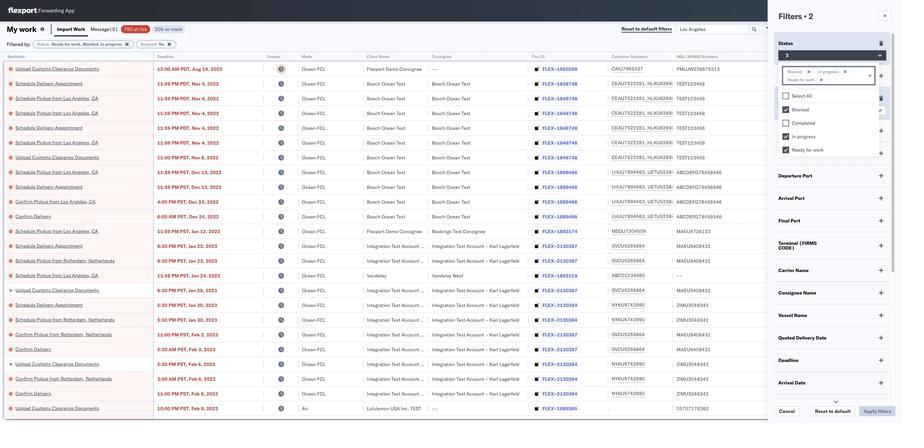 Task type: vqa. For each thing, say whether or not it's contained in the screenshot.


Task type: describe. For each thing, give the bounding box(es) containing it.
omkar savant for abcdefg78456546
[[802, 199, 832, 205]]

completed
[[792, 120, 816, 126]]

2 flex-1889466 from the top
[[543, 184, 578, 190]]

carrier
[[779, 268, 795, 274]]

flex-2130384 for confirm pickup from rotterdam, netherlands
[[543, 377, 578, 383]]

2 30, from the top
[[197, 317, 205, 324]]

2 schedule delivery appointment button from the top
[[15, 125, 83, 132]]

22 fcl from the top
[[317, 377, 326, 383]]

1 vertical spatial mode
[[779, 128, 791, 134]]

21 ocean fcl from the top
[[302, 362, 326, 368]]

2 schedule pickup from los angeles, ca link from the top
[[15, 110, 98, 116]]

6 hlxu8034992 from the top
[[683, 155, 716, 161]]

at
[[134, 26, 138, 32]]

4 2130387 from the top
[[557, 332, 578, 338]]

0 vertical spatial in
[[101, 42, 104, 47]]

23 ocean fcl from the top
[[302, 391, 326, 397]]

test123456 for 11:00 pm pst, nov 8, 2022 'upload customs clearance documents' "button"
[[677, 155, 705, 161]]

0 vertical spatial no
[[159, 42, 164, 47]]

demo for bookings
[[386, 229, 398, 235]]

workitem button
[[4, 53, 147, 59]]

2023 right 2,
[[206, 332, 218, 338]]

pst, up 11:59 pm pst, jan 24, 2023
[[177, 258, 187, 264]]

dec down 11:00 pm pst, nov 8, 2022
[[192, 170, 200, 176]]

5:30 pm pst, feb 4, 2023
[[157, 362, 215, 368]]

1 vertical spatial work
[[806, 77, 815, 82]]

2023 up 11:00 pm pst, feb 6, 2023
[[204, 377, 216, 383]]

port for arrival port
[[795, 196, 805, 202]]

los for the confirm pickup from los angeles, ca link
[[61, 199, 68, 205]]

2 hlxu8034992 from the top
[[683, 95, 716, 102]]

Search Work text field
[[676, 24, 749, 34]]

1 schedule delivery appointment button from the top
[[15, 80, 83, 88]]

3 schedule pickup from los angeles, ca button from the top
[[15, 139, 98, 147]]

2 horizontal spatial progress
[[823, 69, 839, 74]]

9 ocean fcl from the top
[[302, 184, 326, 190]]

pst, up 6:00 am pst, dec 24, 2022 at the bottom left of the page
[[177, 199, 187, 205]]

resize handle column header for container numbers
[[665, 52, 674, 424]]

jan left "12,"
[[192, 229, 199, 235]]

upload customs clearance documents for third 'upload customs clearance documents' "button" from the top of the page's upload customs clearance documents 'link'
[[15, 406, 99, 412]]

5 upload from the top
[[15, 406, 31, 412]]

14 flex- from the top
[[543, 258, 557, 264]]

test123456 for sixth the schedule pickup from los angeles, ca button from the bottom
[[677, 96, 705, 102]]

appointment for fourth the schedule delivery appointment button from the bottom
[[55, 125, 83, 131]]

3 1889466 from the top
[[557, 199, 578, 205]]

4 1889466 from the top
[[557, 214, 578, 220]]

zimu3048342 for schedule pickup from rotterdam, netherlands
[[677, 317, 709, 324]]

schedule for fifth the schedule pickup from los angeles, ca button from the bottom of the page
[[15, 110, 35, 116]]

1 confirm pickup from rotterdam, netherlands link from the top
[[15, 332, 112, 338]]

jaehyung for jaehyung choi - test origin agent
[[802, 244, 822, 250]]

3,
[[198, 347, 203, 353]]

4 5:30 from the top
[[157, 362, 167, 368]]

snooze
[[267, 54, 280, 59]]

app
[[65, 8, 74, 14]]

1 flex-1889466 from the top
[[543, 170, 578, 176]]

blocked,
[[83, 42, 100, 47]]

2023 down 8:30 pm pst, jan 28, 2023
[[206, 303, 217, 309]]

2 upload from the top
[[15, 154, 31, 160]]

5 schedule delivery appointment button from the top
[[15, 302, 83, 309]]

1 2130387 from the top
[[557, 244, 578, 250]]

ca for fifth the schedule pickup from los angeles, ca button from the bottom of the page
[[92, 110, 98, 116]]

5 flex-2130387 from the top
[[543, 347, 578, 353]]

17 ocean fcl from the top
[[302, 303, 326, 309]]

pst, up 4:00 pm pst, dec 23, 2022
[[180, 184, 190, 190]]

vessel
[[779, 313, 793, 319]]

24, for 2022
[[199, 214, 206, 220]]

msdu7304509
[[612, 229, 646, 235]]

2 1889466 from the top
[[557, 184, 578, 190]]

resize handle column header for deadline
[[256, 52, 264, 424]]

hlxu6269489, for fifth the schedule delivery appointment button from the bottom of the page
[[648, 81, 682, 87]]

2 horizontal spatial in
[[819, 69, 822, 74]]

test123456 for fourth the schedule delivery appointment button from the bottom
[[677, 125, 705, 131]]

confirm for 11:00
[[15, 391, 33, 397]]

1893174
[[557, 229, 578, 235]]

consignee name
[[779, 290, 817, 296]]

mbl/mawb numbers
[[677, 54, 718, 59]]

schedule for fourth the schedule delivery appointment button from the bottom
[[15, 125, 35, 131]]

760 at risk
[[124, 26, 147, 32]]

8 fcl from the top
[[317, 170, 326, 176]]

2 abcdefg78456546 from the top
[[677, 184, 722, 190]]

1 8:30 from the top
[[157, 244, 167, 250]]

jawla for fifth the schedule delivery appointment button from the bottom of the page
[[818, 81, 830, 87]]

1846748 for sixth the schedule pickup from los angeles, ca button from the bottom
[[557, 96, 578, 102]]

15 flex- from the top
[[543, 273, 557, 279]]

upload customs clearance documents for third upload customs clearance documents 'link' from the bottom
[[15, 288, 99, 294]]

at
[[779, 73, 784, 79]]

5 11:59 pm pdt, nov 4, 2022 from the top
[[157, 140, 219, 146]]

11:59 pm pdt, nov 4, 2022 for 2nd schedule pickup from los angeles, ca link
[[157, 110, 219, 116]]

usa
[[391, 406, 400, 412]]

name inside button
[[379, 54, 390, 59]]

3 lhuu7894563, uetu5238478 from the top
[[612, 199, 681, 205]]

nov for fourth the schedule delivery appointment button from the bottom
[[192, 125, 201, 131]]

4:00 pm pst, dec 23, 2022
[[157, 199, 219, 205]]

choi for destination
[[823, 273, 833, 279]]

8 ocean fcl from the top
[[302, 170, 326, 176]]

schedule for "schedule pickup from rotterdam, netherlands" button associated with 5:30 pm pst, jan 30, 2023
[[15, 317, 35, 323]]

4 abcdefg78456546 from the top
[[677, 214, 722, 220]]

deadline button
[[154, 53, 257, 59]]

filters
[[779, 11, 802, 21]]

15 fcl from the top
[[317, 273, 326, 279]]

pst, up 3:00 am pst, feb 6, 2023
[[177, 362, 187, 368]]

0 vertical spatial in progress
[[819, 69, 839, 74]]

cancel button
[[775, 407, 800, 417]]

test123456 for fifth the schedule pickup from los angeles, ca button from the bottom of the page
[[677, 110, 705, 116]]

resize handle column header for mode
[[356, 52, 364, 424]]

pst, left 8,
[[180, 155, 190, 161]]

2 schedule pickup from los angeles, ca button from the top
[[15, 110, 98, 117]]

1 ocean fcl from the top
[[302, 66, 326, 72]]

10:00 pm pst, feb 9, 2023
[[157, 406, 218, 412]]

jan down 11:59 pm pst, jan 12, 2023
[[189, 244, 196, 250]]

caiu7969337
[[612, 66, 643, 72]]

10 fcl from the top
[[317, 199, 326, 205]]

3 lhuu7894563, from the top
[[612, 199, 647, 205]]

2 confirm pickup from rotterdam, netherlands link from the top
[[15, 376, 112, 383]]

205
[[155, 26, 164, 32]]

ca for confirm pickup from los angeles, ca button
[[89, 199, 95, 205]]

no button
[[779, 106, 887, 116]]

18 ocean fcl from the top
[[302, 317, 326, 324]]

mode button
[[299, 53, 357, 59]]

6, for 3:00 am pst, feb 6, 2023
[[198, 377, 203, 383]]

5 schedule pickup from los angeles, ca link from the top
[[15, 228, 98, 235]]

angeles, for 2nd schedule pickup from los angeles, ca link
[[72, 110, 91, 116]]

reset for reset to default filters
[[622, 26, 634, 32]]

5 test123456 from the top
[[677, 140, 705, 146]]

11:00 pm pst, feb 2, 2023
[[157, 332, 218, 338]]

5 fcl from the top
[[317, 125, 326, 131]]

jan up 11:59 pm pst, jan 24, 2023
[[189, 258, 196, 264]]

1 nyku9743990 from the top
[[612, 302, 645, 309]]

0 vertical spatial blocked
[[788, 69, 803, 74]]

3 nyku9743990 from the top
[[612, 362, 645, 368]]

11:59 for schedule delivery appointment link for fifth the schedule delivery appointment button from the bottom of the page
[[157, 81, 170, 87]]

delivery for 2nd the schedule delivery appointment button from the bottom of the page
[[37, 243, 54, 249]]

3 flex-2130387 from the top
[[543, 288, 578, 294]]

1 vertical spatial date
[[795, 380, 806, 387]]

schedule delivery appointment link for 2nd the schedule delivery appointment button from the bottom of the page
[[15, 243, 83, 250]]

air
[[302, 406, 308, 412]]

0 horizontal spatial risk
[[139, 26, 147, 32]]

angeles, for 4th schedule pickup from los angeles, ca link
[[72, 169, 91, 175]]

2 flex- from the top
[[543, 81, 557, 87]]

13 ocean fcl from the top
[[302, 244, 326, 250]]

11 resize handle column header from the left
[[885, 52, 893, 424]]

3 abcdefg78456546 from the top
[[677, 199, 722, 205]]

jan down 8:30 pm pst, jan 28, 2023
[[189, 303, 196, 309]]

7 ocean fcl from the top
[[302, 155, 326, 161]]

jaehyung for jaehyung choi - test destination agent
[[802, 273, 822, 279]]

default for reset to default filters
[[641, 26, 657, 32]]

code)
[[779, 245, 795, 251]]

work,
[[71, 42, 82, 47]]

4 upload from the top
[[15, 361, 31, 368]]

container numbers button
[[609, 53, 667, 59]]

select
[[792, 93, 806, 99]]

4, for fourth the schedule delivery appointment button from the bottom
[[202, 125, 206, 131]]

operator
[[779, 403, 799, 409]]

1 vertical spatial --
[[677, 273, 683, 279]]

deadline inside button
[[157, 54, 174, 59]]

my work
[[7, 24, 37, 34]]

bookings
[[432, 229, 452, 235]]

filtered
[[7, 41, 23, 47]]

ceau7522281, for 2nd schedule pickup from los angeles, ca link
[[612, 110, 646, 116]]

schedule pickup from rotterdam, netherlands link for 5:30
[[15, 317, 115, 324]]

1 fcl from the top
[[317, 66, 326, 72]]

pdt, for fifth the schedule pickup from los angeles, ca button from the bottom of the page
[[180, 110, 191, 116]]

resize handle column header for consignee
[[521, 52, 529, 424]]

2130384 for confirm pickup from rotterdam, netherlands
[[557, 377, 578, 383]]

gaurav jawla for fourth the schedule delivery appointment button from the bottom's schedule delivery appointment link
[[802, 125, 830, 131]]

pst, down 11:59 pm pst, jan 24, 2023
[[177, 288, 187, 294]]

1 11:59 pm pst, dec 13, 2022 from the top
[[157, 170, 222, 176]]

terminal (firms code)
[[779, 241, 817, 251]]

cancel
[[779, 409, 795, 415]]

4:00
[[157, 199, 167, 205]]

pst, down 11:00 pm pst, nov 8, 2022
[[180, 170, 190, 176]]

confirm pickup from rotterdam, netherlands for second confirm pickup from rotterdam, netherlands "link" from the bottom
[[15, 332, 112, 338]]

lululemon usa inc. test
[[367, 406, 421, 412]]

dec up 11:59 pm pst, jan 12, 2023
[[189, 214, 198, 220]]

5 flex-1846748 from the top
[[543, 140, 578, 146]]

1 schedule pickup from los angeles, ca link from the top
[[15, 95, 98, 102]]

ready for work inside list box
[[792, 147, 824, 153]]

am for 5:30
[[169, 347, 176, 353]]

flex id
[[532, 54, 545, 59]]

feb for 11:00 pm pst, feb 2, 2023
[[192, 332, 200, 338]]

5 1846748 from the top
[[557, 140, 578, 146]]

: for status
[[49, 42, 50, 47]]

appointment for 3rd the schedule delivery appointment button from the top of the page
[[55, 184, 83, 190]]

flex-1989365
[[543, 406, 578, 412]]

3:00 am pst, feb 6, 2023
[[157, 377, 216, 383]]

3 uetu5238478 from the top
[[648, 199, 681, 205]]

at risk
[[779, 73, 794, 79]]

container numbers
[[612, 54, 648, 59]]

angeles, for 1st schedule pickup from los angeles, ca link from the bottom
[[72, 273, 91, 279]]

delivery for fourth the schedule delivery appointment button from the bottom
[[37, 125, 54, 131]]

vandelay for vandelay west
[[432, 273, 451, 279]]

3 button
[[779, 50, 887, 60]]

exception
[[797, 26, 819, 32]]

1989365
[[557, 406, 578, 412]]

flex-1893174
[[543, 229, 578, 235]]

schedule pickup from rotterdam, netherlands button for 5:30 pm pst, jan 30, 2023
[[15, 317, 115, 324]]

los for second schedule pickup from los angeles, ca link from the bottom of the page
[[63, 228, 71, 234]]

1 hlxu8034992 from the top
[[683, 81, 716, 87]]

2 flex-2130387 from the top
[[543, 258, 578, 264]]

consignee button
[[429, 53, 522, 59]]

batch
[[865, 26, 878, 32]]

3:00
[[157, 377, 167, 383]]

client name button
[[364, 53, 422, 59]]

quoted
[[779, 335, 795, 341]]

3 maeu9408431 from the top
[[677, 288, 711, 294]]

flexport for bookings test consignee
[[367, 229, 385, 235]]

mbl/mawb
[[677, 54, 700, 59]]

omkar savant for test123456
[[802, 110, 832, 116]]

dec up 6:00 am pst, dec 24, 2022 at the bottom left of the page
[[189, 199, 197, 205]]

arrival date
[[779, 380, 806, 387]]

4 schedule pickup from los angeles, ca from the top
[[15, 169, 98, 175]]

import work button
[[54, 22, 88, 37]]

pst, down 6:00 am pst, dec 24, 2022 at the bottom left of the page
[[180, 229, 190, 235]]

4 clearance from the top
[[52, 361, 74, 368]]

4, for fifth the schedule pickup from los angeles, ca button from the bottom of the page
[[202, 110, 206, 116]]

file
[[787, 26, 796, 32]]

id
[[541, 54, 545, 59]]

workitem
[[7, 54, 25, 59]]

jan up the 11:00 pm pst, feb 2, 2023 at the left of the page
[[189, 317, 196, 324]]

1 horizontal spatial for
[[800, 77, 805, 82]]

1 schedule pickup from los angeles, ca button from the top
[[15, 95, 98, 102]]

hlxu6269489, for 11:00 pm pst, nov 8, 2022 'upload customs clearance documents' "button"
[[648, 155, 682, 161]]

3 2130384 from the top
[[557, 362, 578, 368]]

jawla for sixth the schedule pickup from los angeles, ca button from the bottom
[[818, 96, 830, 102]]

7 fcl from the top
[[317, 155, 326, 161]]

confirm inside button
[[15, 199, 33, 205]]

snoozed for snoozed
[[779, 95, 798, 102]]

0 vertical spatial progress
[[105, 42, 122, 47]]

2
[[809, 11, 814, 21]]

21 fcl from the top
[[317, 362, 326, 368]]

5 ceau7522281, from the top
[[612, 140, 646, 146]]

2 vertical spatial work
[[814, 147, 824, 153]]

batch action button
[[854, 24, 898, 34]]

10 resize handle column header from the left
[[855, 52, 863, 424]]

21 flex- from the top
[[543, 362, 557, 368]]

pst, up '5:30 am pst, feb 3, 2023'
[[180, 332, 190, 338]]

omkar for abcdefg78456546
[[802, 199, 816, 205]]

schedule delivery appointment link for fourth the schedule delivery appointment button from the bottom
[[15, 125, 83, 131]]

customs for 4th upload customs clearance documents 'link'
[[32, 361, 51, 368]]

19 flex- from the top
[[543, 332, 557, 338]]

list box containing select all
[[779, 89, 880, 157]]

4 schedule pickup from los angeles, ca link from the top
[[15, 169, 98, 176]]

flex-1846748 for 2nd schedule pickup from los angeles, ca link
[[543, 110, 578, 116]]

205 on track
[[155, 26, 182, 32]]

11:59 for 6th schedule pickup from los angeles, ca link from the bottom of the page
[[157, 96, 170, 102]]

los for 2nd schedule pickup from los angeles, ca link
[[63, 110, 71, 116]]

angeles, for 6th schedule pickup from los angeles, ca link from the bottom of the page
[[72, 95, 91, 101]]

8:30 pm pst, jan 28, 2023
[[157, 288, 217, 294]]

3 schedule pickup from los angeles, ca link from the top
[[15, 139, 98, 146]]

to for reset to default
[[829, 409, 834, 415]]

11:00 pm pst, nov 8, 2022
[[157, 155, 219, 161]]

savant for test123456
[[817, 110, 832, 116]]

5 clearance from the top
[[52, 406, 74, 412]]

ready inside list box
[[792, 147, 805, 153]]

nyku9743990 for schedule pickup from rotterdam, netherlands
[[612, 317, 645, 323]]

2 11:59 pm pst, dec 13, 2022 from the top
[[157, 184, 222, 190]]

los for 6th schedule pickup from los angeles, ca link from the bottom of the page
[[63, 95, 71, 101]]

message
[[91, 26, 109, 32]]

2 fcl from the top
[[317, 81, 326, 87]]

4 lhuu7894563, from the top
[[612, 214, 647, 220]]

customs for third upload customs clearance documents 'link' from the bottom
[[32, 288, 51, 294]]

blocked inside list box
[[792, 107, 809, 113]]

ceau7522281, for 6th schedule pickup from los angeles, ca link from the bottom of the page
[[612, 95, 646, 102]]

pst, down 4:00 pm pst, dec 23, 2022
[[178, 214, 188, 220]]

760
[[124, 26, 133, 32]]

batch action
[[865, 26, 894, 32]]

upload customs clearance documents for 'upload customs clearance documents' "button" for 12:00 am pdt, aug 19, 2022's upload customs clearance documents 'link'
[[15, 66, 99, 72]]

flex-1662119
[[543, 273, 578, 279]]

2023 down '5:30 am pst, feb 3, 2023'
[[204, 362, 215, 368]]

23, for schedule delivery appointment
[[197, 244, 205, 250]]

1 1889466 from the top
[[557, 170, 578, 176]]

11 flex- from the top
[[543, 214, 557, 220]]

1 8:30 pm pst, jan 23, 2023 from the top
[[157, 244, 217, 250]]

flex id button
[[529, 53, 602, 59]]

from for 3rd schedule pickup from los angeles, ca link from the top
[[52, 140, 62, 146]]

upload customs clearance documents button for 11:00 pm pst, nov 8, 2022
[[15, 154, 99, 161]]

6:00 am pst, dec 24, 2022
[[157, 214, 219, 220]]

12,
[[200, 229, 207, 235]]

2 vertical spatial in
[[792, 134, 796, 140]]

3 flex-1889466 from the top
[[543, 199, 578, 205]]

3 5:30 from the top
[[157, 347, 167, 353]]

test
[[411, 406, 421, 412]]

west
[[453, 273, 463, 279]]

0 vertical spatial ready
[[52, 42, 64, 47]]

1 lhuu7894563, uetu5238478 from the top
[[612, 169, 681, 175]]

pst, up the 11:00 pm pst, feb 2, 2023 at the left of the page
[[177, 317, 187, 324]]

2023 up the 11:00 pm pst, feb 2, 2023 at the left of the page
[[206, 317, 217, 324]]

on
[[165, 26, 170, 32]]

from for 6th schedule pickup from los angeles, ca link from the bottom of the page
[[52, 95, 62, 101]]

4 upload customs clearance documents link from the top
[[15, 361, 99, 368]]

pst, up 8:30 pm pst, jan 28, 2023
[[180, 273, 190, 279]]

3 confirm from the top
[[15, 332, 33, 338]]

flex-1660288
[[543, 66, 578, 72]]

05707175362
[[677, 406, 709, 412]]

1846748 for fourth the schedule delivery appointment button from the bottom
[[557, 125, 578, 131]]

reset to default filters button
[[618, 24, 676, 34]]

18 fcl from the top
[[317, 317, 326, 324]]



Task type: locate. For each thing, give the bounding box(es) containing it.
11:00
[[157, 155, 170, 161], [157, 332, 170, 338], [157, 391, 170, 397]]

1 vertical spatial confirm delivery
[[15, 347, 51, 353]]

2 maeu9408431 from the top
[[677, 258, 711, 264]]

5 flex-2130384 from the top
[[543, 391, 578, 397]]

progress inside list box
[[798, 134, 816, 140]]

savant for abcdefg78456546
[[817, 199, 832, 205]]

schedule for "schedule pickup from rotterdam, netherlands" button associated with 8:30 pm pst, jan 23, 2023
[[15, 258, 35, 264]]

work
[[19, 24, 37, 34], [806, 77, 815, 82], [814, 147, 824, 153]]

from
[[52, 95, 62, 101], [52, 110, 62, 116], [52, 140, 62, 146], [52, 169, 62, 175], [50, 199, 59, 205], [52, 228, 62, 234], [52, 258, 62, 264], [52, 273, 62, 279], [52, 317, 62, 323], [50, 332, 59, 338], [50, 376, 59, 382]]

am up 5:30 pm pst, feb 4, 2023
[[169, 347, 176, 353]]

jan up 28,
[[192, 273, 199, 279]]

4 schedule from the top
[[15, 125, 35, 131]]

5 documents from the top
[[75, 406, 99, 412]]

1 zimu3048342 from the top
[[677, 303, 709, 309]]

numbers inside container numbers button
[[631, 54, 648, 59]]

upload customs clearance documents button for 12:00 am pdt, aug 19, 2022
[[15, 65, 99, 73]]

2023 right 28,
[[206, 288, 217, 294]]

to inside button
[[636, 26, 640, 32]]

1 hlxu6269489, from the top
[[648, 81, 682, 87]]

2 5:30 pm pst, jan 30, 2023 from the top
[[157, 317, 217, 324]]

forwarding
[[38, 8, 64, 14]]

1 schedule pickup from rotterdam, netherlands link from the top
[[15, 258, 115, 264]]

confirm
[[15, 199, 33, 205], [15, 214, 33, 220], [15, 332, 33, 338], [15, 347, 33, 353], [15, 376, 33, 382], [15, 391, 33, 397]]

1 horizontal spatial reset
[[815, 409, 828, 415]]

0 vertical spatial schedule pickup from rotterdam, netherlands
[[15, 258, 115, 264]]

jawla right 'all'
[[818, 96, 830, 102]]

1 vertical spatial for
[[800, 77, 805, 82]]

1 vertical spatial confirm pickup from rotterdam, netherlands link
[[15, 376, 112, 383]]

0 vertical spatial choi
[[823, 244, 833, 250]]

schedule for fourth the schedule pickup from los angeles, ca button from the top
[[15, 169, 35, 175]]

jawla up no button
[[818, 81, 830, 87]]

final
[[779, 218, 790, 224]]

actions
[[867, 54, 881, 59]]

2 vertical spatial confirm delivery link
[[15, 391, 51, 397]]

1 flex- from the top
[[543, 66, 557, 72]]

0 horizontal spatial deadline
[[157, 54, 174, 59]]

5 gvcu5265864 from the top
[[612, 347, 645, 353]]

2 vertical spatial 23,
[[197, 258, 205, 264]]

Search Shipments (/) text field
[[774, 6, 839, 16]]

1 11:00 from the top
[[157, 155, 170, 161]]

1 vertical spatial client name
[[779, 151, 807, 157]]

5:30 pm pst, jan 30, 2023
[[157, 303, 217, 309], [157, 317, 217, 324]]

schedule pickup from rotterdam, netherlands link for 8:30
[[15, 258, 115, 264]]

6 schedule pickup from los angeles, ca from the top
[[15, 273, 98, 279]]

resize handle column header for workitem
[[145, 52, 153, 424]]

default
[[641, 26, 657, 32], [835, 409, 851, 415]]

pickup inside the confirm pickup from los angeles, ca link
[[34, 199, 48, 205]]

netherlands
[[88, 258, 115, 264], [88, 317, 115, 323], [86, 332, 112, 338], [86, 376, 112, 382]]

numbers inside mbl/mawb numbers button
[[701, 54, 718, 59]]

nov for fifth the schedule pickup from los angeles, ca button from the bottom of the page
[[192, 110, 201, 116]]

1 vertical spatial jaehyung
[[802, 273, 822, 279]]

status : ready for work, blocked, in progress
[[37, 42, 122, 47]]

2 confirm delivery link from the top
[[15, 346, 51, 353]]

schedule for 3rd the schedule delivery appointment button from the top of the page
[[15, 184, 35, 190]]

3
[[786, 52, 789, 58]]

deadline up 12:00
[[157, 54, 174, 59]]

24, up "12,"
[[199, 214, 206, 220]]

4 gaurav jawla from the top
[[802, 125, 830, 131]]

schedule for 2nd the schedule pickup from los angeles, ca button from the bottom of the page
[[15, 228, 35, 234]]

progress down 3 button
[[823, 69, 839, 74]]

1 horizontal spatial client
[[779, 151, 792, 157]]

flexport
[[367, 66, 385, 72], [367, 229, 385, 235]]

18 flex- from the top
[[543, 317, 557, 324]]

default inside button
[[641, 26, 657, 32]]

for inside list box
[[807, 147, 812, 153]]

1 vertical spatial schedule pickup from rotterdam, netherlands button
[[15, 317, 115, 324]]

2 schedule from the top
[[15, 95, 35, 101]]

agent for jaehyung choi - test origin agent
[[862, 244, 875, 250]]

confirm delivery button for 11:00 pm pst, feb 6, 2023
[[15, 391, 51, 398]]

5:30 pm pst, jan 30, 2023 down 8:30 pm pst, jan 28, 2023
[[157, 303, 217, 309]]

am right 12:00
[[172, 66, 179, 72]]

5:30 pm pst, jan 30, 2023 up the 11:00 pm pst, feb 2, 2023 at the left of the page
[[157, 317, 217, 324]]

arrival port
[[779, 196, 805, 202]]

2 gaurav jawla from the top
[[802, 81, 830, 87]]

(0)
[[109, 26, 118, 32]]

confirm delivery button for 6:00 am pst, dec 24, 2022
[[15, 213, 51, 221]]

1 schedule from the top
[[15, 80, 35, 87]]

in progress inside list box
[[792, 134, 816, 140]]

1 horizontal spatial no
[[786, 108, 792, 114]]

1662119
[[557, 273, 578, 279]]

1 arrival from the top
[[779, 196, 794, 202]]

confirm delivery for 6:00 am pst, dec 24, 2022
[[15, 214, 51, 220]]

destination
[[848, 273, 873, 279]]

pst, up 5:30 pm pst, feb 4, 2023
[[178, 347, 188, 353]]

-
[[432, 66, 435, 72], [435, 66, 438, 72], [421, 244, 424, 250], [486, 244, 488, 250], [834, 244, 837, 250], [421, 258, 424, 264], [486, 258, 488, 264], [677, 273, 680, 279], [680, 273, 683, 279], [834, 273, 837, 279], [421, 288, 424, 294], [486, 288, 488, 294], [421, 303, 424, 309], [486, 303, 488, 309], [421, 317, 424, 324], [486, 317, 488, 324], [421, 332, 424, 338], [486, 332, 488, 338], [421, 347, 424, 353], [486, 347, 488, 353], [421, 362, 424, 368], [486, 362, 488, 368], [421, 377, 424, 383], [486, 377, 488, 383], [421, 391, 424, 397], [486, 391, 488, 397], [432, 406, 435, 412], [435, 406, 438, 412]]

filtered by:
[[7, 41, 31, 47]]

list box
[[779, 89, 880, 157]]

0 horizontal spatial status
[[37, 42, 49, 47]]

1 horizontal spatial date
[[816, 335, 827, 341]]

10 flex- from the top
[[543, 199, 557, 205]]

choi down jaehyung choi - test origin agent
[[823, 273, 833, 279]]

flex-1893174 button
[[532, 227, 579, 236], [532, 227, 579, 236]]

0 vertical spatial snoozed
[[141, 42, 156, 47]]

0 vertical spatial reset
[[622, 26, 634, 32]]

deadline down quoted
[[779, 358, 799, 364]]

28,
[[197, 288, 205, 294]]

progress down (0)
[[105, 42, 122, 47]]

customs for 'upload customs clearance documents' "button" for 12:00 am pdt, aug 19, 2022's upload customs clearance documents 'link'
[[32, 66, 51, 72]]

19 ocean fcl from the top
[[302, 332, 326, 338]]

2 vandelay from the left
[[432, 273, 451, 279]]

port down departure port on the top of the page
[[795, 196, 805, 202]]

gaurav jawla down 3 button
[[802, 66, 830, 72]]

1 vertical spatial 8:30
[[157, 258, 167, 264]]

4 hlxu6269489, from the top
[[648, 125, 682, 131]]

reset up container numbers
[[622, 26, 634, 32]]

reset inside button
[[815, 409, 828, 415]]

1 2130384 from the top
[[557, 303, 578, 309]]

client inside button
[[367, 54, 378, 59]]

progress down completed
[[798, 134, 816, 140]]

in progress
[[819, 69, 839, 74], [792, 134, 816, 140]]

delivery
[[37, 80, 54, 87], [37, 125, 54, 131], [37, 184, 54, 190], [34, 214, 51, 220], [37, 243, 54, 249], [37, 302, 54, 308], [796, 335, 815, 341], [34, 347, 51, 353], [34, 391, 51, 397]]

10 schedule from the top
[[15, 258, 35, 264]]

confirm delivery link for 6:00
[[15, 213, 51, 220]]

feb for 3:00 am pst, feb 6, 2023
[[189, 377, 197, 383]]

jawla for 'upload customs clearance documents' "button" for 12:00 am pdt, aug 19, 2022
[[818, 66, 830, 72]]

3 appointment from the top
[[55, 184, 83, 190]]

1 horizontal spatial progress
[[798, 134, 816, 140]]

netherlands for 3:00
[[86, 376, 112, 382]]

arrival for arrival date
[[779, 380, 794, 387]]

jaehyung
[[802, 244, 822, 250], [802, 273, 822, 279]]

numbers up caiu7969337
[[631, 54, 648, 59]]

0 vertical spatial omkar savant
[[802, 110, 832, 116]]

0 vertical spatial client
[[367, 54, 378, 59]]

jawla down 3 button
[[818, 66, 830, 72]]

0 horizontal spatial progress
[[105, 42, 122, 47]]

1 ceau7522281, hlxu6269489, hlxu8034992 from the top
[[612, 81, 716, 87]]

1 vertical spatial client
[[779, 151, 792, 157]]

consignee inside consignee button
[[432, 54, 451, 59]]

1 horizontal spatial client name
[[779, 151, 807, 157]]

departure
[[779, 173, 802, 179]]

inc.
[[401, 406, 409, 412]]

integration test account - karl lagerfeld
[[367, 244, 455, 250], [432, 244, 520, 250], [367, 258, 455, 264], [432, 258, 520, 264], [367, 288, 455, 294], [432, 288, 520, 294], [367, 303, 455, 309], [432, 303, 520, 309], [367, 317, 455, 324], [432, 317, 520, 324], [367, 332, 455, 338], [432, 332, 520, 338], [367, 347, 455, 353], [432, 347, 520, 353], [367, 362, 455, 368], [432, 362, 520, 368], [367, 377, 455, 383], [432, 377, 520, 383], [367, 391, 455, 397], [432, 391, 520, 397]]

no down 205
[[159, 42, 164, 47]]

3 schedule from the top
[[15, 110, 35, 116]]

0 horizontal spatial numbers
[[631, 54, 648, 59]]

0 vertical spatial 5:30 pm pst, jan 30, 2023
[[157, 303, 217, 309]]

schedule pickup from rotterdam, netherlands for 8:30 pm pst, jan 23, 2023
[[15, 258, 115, 264]]

(firms
[[800, 241, 817, 247]]

terminal
[[779, 241, 798, 247]]

11:59 pm pst, dec 13, 2022 down 11:00 pm pst, nov 8, 2022
[[157, 170, 222, 176]]

0 vertical spatial 11:59 pm pst, dec 13, 2022
[[157, 170, 222, 176]]

1 horizontal spatial in
[[792, 134, 796, 140]]

work down completed
[[814, 147, 824, 153]]

pst, down 11:59 pm pst, jan 12, 2023
[[177, 244, 187, 250]]

flex-1889466 button
[[532, 168, 579, 177], [532, 168, 579, 177], [532, 183, 579, 192], [532, 183, 579, 192], [532, 197, 579, 207], [532, 197, 579, 207], [532, 212, 579, 222], [532, 212, 579, 222]]

ready up departure port on the top of the page
[[792, 147, 805, 153]]

4 fcl from the top
[[317, 110, 326, 116]]

netherlands for 8:30
[[88, 258, 115, 264]]

los for 1st schedule pickup from los angeles, ca link from the bottom
[[63, 273, 71, 279]]

11:59 for schedule delivery appointment link for 3rd the schedule delivery appointment button from the top of the page
[[157, 184, 170, 190]]

•
[[804, 11, 807, 21]]

0 vertical spatial confirm pickup from rotterdam, netherlands
[[15, 332, 112, 338]]

flexport demo consignee for bookings
[[367, 229, 422, 235]]

4 jawla from the top
[[818, 125, 830, 131]]

forwarding app link
[[8, 7, 74, 14]]

flex-1846748 for fourth the schedule delivery appointment button from the bottom's schedule delivery appointment link
[[543, 125, 578, 131]]

17 fcl from the top
[[317, 303, 326, 309]]

delivery for fifth the schedule delivery appointment button from the bottom of the page
[[37, 80, 54, 87]]

gaurav down no button
[[802, 125, 817, 131]]

no inside no button
[[786, 108, 792, 114]]

pdt, for fourth the schedule delivery appointment button from the bottom
[[180, 125, 191, 131]]

delivery for 3rd the schedule delivery appointment button from the top of the page
[[37, 184, 54, 190]]

schedule pickup from rotterdam, netherlands link
[[15, 258, 115, 264], [15, 317, 115, 324]]

0 horizontal spatial in
[[101, 42, 104, 47]]

1 vertical spatial in
[[819, 69, 822, 74]]

8:30 down 11:59 pm pst, jan 24, 2023
[[157, 288, 167, 294]]

0 vertical spatial 11:00
[[157, 155, 170, 161]]

customs
[[32, 66, 51, 72], [32, 154, 51, 160], [32, 288, 51, 294], [32, 361, 51, 368], [32, 406, 51, 412]]

flex-2130387 button
[[532, 242, 579, 251], [532, 242, 579, 251], [532, 257, 579, 266], [532, 257, 579, 266], [532, 286, 579, 296], [532, 286, 579, 296], [532, 331, 579, 340], [532, 331, 579, 340], [532, 345, 579, 355], [532, 345, 579, 355]]

none checkbox inside list box
[[783, 93, 790, 99]]

2 flexport from the top
[[367, 229, 385, 235]]

to for reset to default filters
[[636, 26, 640, 32]]

1 omkar from the top
[[802, 110, 816, 116]]

3 jawla from the top
[[818, 96, 830, 102]]

pst, down 5:30 pm pst, feb 4, 2023
[[178, 377, 188, 383]]

mode inside button
[[302, 54, 312, 59]]

arrival for arrival port
[[779, 196, 794, 202]]

choi
[[823, 244, 833, 250], [823, 273, 833, 279]]

0 horizontal spatial no
[[159, 42, 164, 47]]

snoozed down 205
[[141, 42, 156, 47]]

1 vertical spatial in progress
[[792, 134, 816, 140]]

flex-1846748 for 6th schedule pickup from los angeles, ca link from the bottom of the page
[[543, 96, 578, 102]]

jan left 28,
[[189, 288, 196, 294]]

0 vertical spatial risk
[[139, 26, 147, 32]]

8 flex- from the top
[[543, 170, 557, 176]]

0 horizontal spatial in progress
[[792, 134, 816, 140]]

confirm pickup from los angeles, ca link
[[15, 198, 95, 205]]

from for schedule pickup from rotterdam, netherlands link corresponding to 5:30
[[52, 317, 62, 323]]

arrival up final
[[779, 196, 794, 202]]

reset right operator
[[815, 409, 828, 415]]

1 schedule pickup from rotterdam, netherlands from the top
[[15, 258, 115, 264]]

for
[[65, 42, 70, 47], [800, 77, 805, 82], [807, 147, 812, 153]]

appointment for fifth the schedule delivery appointment button from the bottom of the page
[[55, 80, 83, 87]]

flex-2130384
[[543, 303, 578, 309], [543, 317, 578, 324], [543, 362, 578, 368], [543, 377, 578, 383], [543, 391, 578, 397]]

1 confirm pickup from rotterdam, netherlands from the top
[[15, 332, 112, 338]]

jaehyung up consignee name
[[802, 273, 822, 279]]

1 vertical spatial progress
[[823, 69, 839, 74]]

omkar savant up completed
[[802, 110, 832, 116]]

jaehyung choi - test origin agent
[[802, 244, 875, 250]]

snoozed left 'all'
[[779, 95, 798, 102]]

0 vertical spatial --
[[432, 66, 438, 72]]

0 vertical spatial arrival
[[779, 196, 794, 202]]

jaehyung choi - test destination agent
[[802, 273, 887, 279]]

11:59 for fourth the schedule delivery appointment button from the bottom's schedule delivery appointment link
[[157, 125, 170, 131]]

2 vertical spatial confirm delivery button
[[15, 391, 51, 398]]

9 fcl from the top
[[317, 184, 326, 190]]

am right the "6:00"
[[169, 214, 176, 220]]

confirm for 3:00
[[15, 376, 33, 382]]

feb down '5:30 am pst, feb 3, 2023'
[[189, 362, 197, 368]]

quoted delivery date
[[779, 335, 827, 341]]

omkar up completed
[[802, 110, 816, 116]]

filters
[[659, 26, 672, 32]]

1 horizontal spatial snoozed
[[779, 95, 798, 102]]

default for reset to default
[[835, 409, 851, 415]]

0 vertical spatial confirm pickup from rotterdam, netherlands button
[[15, 332, 112, 339]]

1 vertical spatial 13,
[[201, 184, 209, 190]]

11:59 pm pst, dec 13, 2022 up 4:00 pm pst, dec 23, 2022
[[157, 184, 222, 190]]

0 horizontal spatial :
[[49, 42, 50, 47]]

1 vertical spatial 8:30 pm pst, jan 23, 2023
[[157, 258, 217, 264]]

3 zimu3048342 from the top
[[677, 362, 709, 368]]

in
[[101, 42, 104, 47], [819, 69, 822, 74], [792, 134, 796, 140]]

bosch ocean test
[[367, 81, 406, 87], [432, 81, 470, 87], [367, 96, 406, 102], [432, 96, 470, 102], [367, 110, 406, 116], [432, 110, 470, 116], [367, 125, 406, 131], [432, 125, 470, 131], [367, 140, 406, 146], [432, 140, 470, 146], [367, 155, 406, 161], [432, 155, 470, 161], [367, 170, 406, 176], [432, 170, 470, 176], [367, 184, 406, 190], [432, 184, 470, 190], [367, 199, 406, 205], [432, 199, 470, 205], [367, 214, 406, 220], [432, 214, 470, 220]]

ceau7522281, for fourth the schedule delivery appointment button from the bottom's schedule delivery appointment link
[[612, 125, 646, 131]]

hlxu6269489, for fourth the schedule delivery appointment button from the bottom
[[648, 125, 682, 131]]

1 vertical spatial upload customs clearance documents button
[[15, 154, 99, 161]]

upload customs clearance documents for 4th upload customs clearance documents 'link'
[[15, 361, 99, 368]]

ca for sixth the schedule pickup from los angeles, ca button from the bottom
[[92, 95, 98, 101]]

1 vertical spatial 24,
[[200, 273, 207, 279]]

24,
[[199, 214, 206, 220], [200, 273, 207, 279]]

bosch
[[367, 81, 380, 87], [432, 81, 445, 87], [367, 96, 380, 102], [432, 96, 445, 102], [367, 110, 380, 116], [432, 110, 445, 116], [367, 125, 380, 131], [432, 125, 445, 131], [367, 140, 380, 146], [432, 140, 445, 146], [367, 155, 380, 161], [432, 155, 445, 161], [367, 170, 380, 176], [432, 170, 445, 176], [367, 184, 380, 190], [432, 184, 445, 190], [367, 199, 380, 205], [432, 199, 445, 205], [367, 214, 380, 220], [432, 214, 445, 220]]

8:30 down the "6:00"
[[157, 244, 167, 250]]

2023 up 8:30 pm pst, jan 28, 2023
[[209, 273, 220, 279]]

2 appointment from the top
[[55, 125, 83, 131]]

abcd1234560
[[612, 273, 645, 279]]

vandelay for vandelay
[[367, 273, 387, 279]]

1 vertical spatial reset
[[815, 409, 828, 415]]

4 gaurav from the top
[[802, 125, 817, 131]]

2 confirm pickup from rotterdam, netherlands button from the top
[[15, 376, 112, 383]]

2023 right "12,"
[[209, 229, 220, 235]]

pst, down 3:00 am pst, feb 6, 2023
[[180, 391, 190, 397]]

0 vertical spatial ready for work
[[788, 77, 815, 82]]

2 8:30 pm pst, jan 23, 2023 from the top
[[157, 258, 217, 264]]

0 vertical spatial flexport demo consignee
[[367, 66, 422, 72]]

port for departure port
[[803, 173, 813, 179]]

6:00
[[157, 214, 167, 220]]

1 horizontal spatial vandelay
[[432, 273, 451, 279]]

0 horizontal spatial client name
[[367, 54, 390, 59]]

los for 4th schedule pickup from los angeles, ca link
[[63, 169, 71, 175]]

schedule for fifth the schedule delivery appointment button from the bottom of the page
[[15, 80, 35, 87]]

None checkbox
[[783, 107, 790, 113], [783, 120, 790, 127], [783, 133, 790, 140], [783, 147, 790, 154], [783, 107, 790, 113], [783, 120, 790, 127], [783, 133, 790, 140], [783, 147, 790, 154]]

7 flex- from the top
[[543, 155, 557, 161]]

: for snoozed
[[156, 42, 157, 47]]

2022
[[211, 66, 222, 72], [207, 81, 219, 87], [207, 96, 219, 102], [207, 110, 219, 116], [207, 125, 219, 131], [207, 140, 219, 146], [207, 155, 219, 161], [210, 170, 222, 176], [210, 184, 222, 190], [207, 199, 219, 205], [207, 214, 219, 220]]

ready for work down completed
[[792, 147, 824, 153]]

3 upload customs clearance documents link from the top
[[15, 287, 99, 294]]

5:30 down 8:30 pm pst, jan 28, 2023
[[157, 303, 167, 309]]

message (0)
[[91, 26, 118, 32]]

ocean
[[302, 66, 316, 72], [302, 81, 316, 87], [382, 81, 395, 87], [447, 81, 460, 87], [302, 96, 316, 102], [382, 96, 395, 102], [447, 96, 460, 102], [302, 110, 316, 116], [382, 110, 395, 116], [447, 110, 460, 116], [302, 125, 316, 131], [382, 125, 395, 131], [447, 125, 460, 131], [302, 140, 316, 146], [382, 140, 395, 146], [447, 140, 460, 146], [302, 155, 316, 161], [382, 155, 395, 161], [447, 155, 460, 161], [302, 170, 316, 176], [382, 170, 395, 176], [447, 170, 460, 176], [302, 184, 316, 190], [382, 184, 395, 190], [447, 184, 460, 190], [302, 199, 316, 205], [382, 199, 395, 205], [447, 199, 460, 205], [302, 214, 316, 220], [382, 214, 395, 220], [447, 214, 460, 220], [302, 229, 316, 235], [302, 244, 316, 250], [302, 258, 316, 264], [302, 273, 316, 279], [302, 288, 316, 294], [302, 303, 316, 309], [302, 317, 316, 324], [302, 332, 316, 338], [302, 347, 316, 353], [302, 362, 316, 368], [302, 377, 316, 383], [302, 391, 316, 397]]

9 resize handle column header from the left
[[790, 52, 798, 424]]

3 fcl from the top
[[317, 96, 326, 102]]

1 flex-1846748 from the top
[[543, 81, 578, 87]]

1 flexport from the top
[[367, 66, 385, 72]]

4 nyku9743990 from the top
[[612, 376, 645, 382]]

flex-1846748 for schedule delivery appointment link for fifth the schedule delivery appointment button from the bottom of the page
[[543, 81, 578, 87]]

feb for 5:30 am pst, feb 3, 2023
[[189, 347, 197, 353]]

11:59 for 2nd schedule pickup from los angeles, ca link
[[157, 110, 170, 116]]

19,
[[202, 66, 210, 72]]

am
[[172, 66, 179, 72], [169, 214, 176, 220], [169, 347, 176, 353], [169, 377, 176, 383]]

flex-1662119 button
[[532, 271, 579, 281], [532, 271, 579, 281]]

1 vertical spatial schedule pickup from rotterdam, netherlands link
[[15, 317, 115, 324]]

reset inside button
[[622, 26, 634, 32]]

work up by: at the left of the page
[[19, 24, 37, 34]]

ceau7522281, hlxu6269489, hlxu8034992 for fourth the schedule delivery appointment button from the bottom's schedule delivery appointment link
[[612, 125, 716, 131]]

flexport. image
[[8, 7, 38, 14]]

work up 'all'
[[806, 77, 815, 82]]

2130384 for confirm delivery
[[557, 391, 578, 397]]

2 vertical spatial --
[[432, 406, 438, 412]]

confirm pickup from rotterdam, netherlands for first confirm pickup from rotterdam, netherlands "link" from the bottom
[[15, 376, 112, 382]]

1 vertical spatial risk
[[785, 73, 794, 79]]

-- for flex-1989365
[[432, 406, 438, 412]]

16 fcl from the top
[[317, 288, 326, 294]]

0 horizontal spatial mode
[[302, 54, 312, 59]]

1 gaurav jawla from the top
[[802, 66, 830, 72]]

feb left 3,
[[189, 347, 197, 353]]

ready
[[52, 42, 64, 47], [788, 77, 799, 82], [792, 147, 805, 153]]

0 vertical spatial schedule pickup from rotterdam, netherlands link
[[15, 258, 115, 264]]

2 11:59 pm pdt, nov 4, 2022 from the top
[[157, 96, 219, 102]]

1 vertical spatial schedule pickup from rotterdam, netherlands
[[15, 317, 115, 323]]

2023 down "12,"
[[206, 244, 217, 250]]

file exception button
[[777, 24, 823, 34], [777, 24, 823, 34]]

dec up 4:00 pm pst, dec 23, 2022
[[192, 184, 200, 190]]

2 vertical spatial 8:30
[[157, 288, 167, 294]]

0 vertical spatial schedule pickup from rotterdam, netherlands button
[[15, 258, 115, 265]]

2 arrival from the top
[[779, 380, 794, 387]]

1889466
[[557, 170, 578, 176], [557, 184, 578, 190], [557, 199, 578, 205], [557, 214, 578, 220]]

select all
[[792, 93, 813, 99]]

port right final
[[791, 218, 801, 224]]

gaurav jawla for 'upload customs clearance documents' "button" for 12:00 am pdt, aug 19, 2022's upload customs clearance documents 'link'
[[802, 66, 830, 72]]

2 schedule pickup from rotterdam, netherlands from the top
[[15, 317, 115, 323]]

blocked up completed
[[792, 107, 809, 113]]

10 ocean fcl from the top
[[302, 199, 326, 205]]

am for 3:00
[[169, 377, 176, 383]]

1 vertical spatial omkar savant
[[802, 199, 832, 205]]

2 schedule pickup from los angeles, ca from the top
[[15, 110, 98, 116]]

default inside button
[[835, 409, 851, 415]]

agent right origin
[[862, 244, 875, 250]]

1 horizontal spatial mode
[[779, 128, 791, 134]]

gaurav jawla for schedule delivery appointment link for fifth the schedule delivery appointment button from the bottom of the page
[[802, 81, 830, 87]]

from for second schedule pickup from los angeles, ca link from the bottom of the page
[[52, 228, 62, 234]]

confirm delivery
[[15, 214, 51, 220], [15, 347, 51, 353], [15, 391, 51, 397]]

by:
[[24, 41, 31, 47]]

6 ceau7522281, hlxu6269489, hlxu8034992 from the top
[[612, 155, 716, 161]]

angeles, for second schedule pickup from los angeles, ca link from the bottom of the page
[[72, 228, 91, 234]]

in progress down 3 button
[[819, 69, 839, 74]]

2023 up 11:59 pm pst, jan 24, 2023
[[206, 258, 217, 264]]

0 vertical spatial 6,
[[198, 377, 203, 383]]

12 schedule from the top
[[15, 302, 35, 308]]

work
[[73, 26, 85, 32]]

1 horizontal spatial default
[[835, 409, 851, 415]]

from inside button
[[50, 199, 59, 205]]

status for status
[[779, 40, 793, 46]]

8:30 pm pst, jan 23, 2023 down 11:59 pm pst, jan 12, 2023
[[157, 244, 217, 250]]

0 vertical spatial mode
[[302, 54, 312, 59]]

0 horizontal spatial default
[[641, 26, 657, 32]]

5:30 up the 11:00 pm pst, feb 2, 2023 at the left of the page
[[157, 317, 167, 324]]

schedule delivery appointment link for 1st the schedule delivery appointment button from the bottom of the page
[[15, 302, 83, 309]]

schedule pickup from rotterdam, netherlands button for 8:30 pm pst, jan 23, 2023
[[15, 258, 115, 265]]

14 fcl from the top
[[317, 258, 326, 264]]

8 schedule from the top
[[15, 228, 35, 234]]

:
[[49, 42, 50, 47], [156, 42, 157, 47]]

gvcu5265864
[[612, 243, 645, 249], [612, 258, 645, 264], [612, 288, 645, 294], [612, 332, 645, 338], [612, 347, 645, 353]]

1 vertical spatial 5:30 pm pst, jan 30, 2023
[[157, 317, 217, 324]]

4 schedule delivery appointment button from the top
[[15, 243, 83, 250]]

in down 3 button
[[819, 69, 822, 74]]

client name inside client name button
[[367, 54, 390, 59]]

feb for 10:00 pm pst, feb 9, 2023
[[192, 406, 200, 412]]

confirm for 6:00
[[15, 214, 33, 220]]

8,
[[201, 155, 206, 161]]

customs for 11:00 pm pst, nov 8, 2022 'upload customs clearance documents' "button" upload customs clearance documents 'link'
[[32, 154, 51, 160]]

0 vertical spatial date
[[816, 335, 827, 341]]

schedule for sixth the schedule pickup from los angeles, ca button from the bottom
[[15, 95, 35, 101]]

agent for jaehyung choi - test destination agent
[[874, 273, 887, 279]]

appointment for 1st the schedule delivery appointment button from the bottom of the page
[[55, 302, 83, 308]]

6, for 11:00 pm pst, feb 6, 2023
[[201, 391, 205, 397]]

omkar savant down departure port on the top of the page
[[802, 199, 832, 205]]

5 flex- from the top
[[543, 125, 557, 131]]

0 vertical spatial default
[[641, 26, 657, 32]]

1 choi from the top
[[823, 244, 833, 250]]

ca for fourth the schedule pickup from los angeles, ca button from the top
[[92, 169, 98, 175]]

zimu3048342 for confirm delivery
[[677, 391, 709, 397]]

mbl/mawb numbers button
[[674, 53, 792, 59]]

3 schedule delivery appointment link from the top
[[15, 184, 83, 190]]

1 confirm delivery link from the top
[[15, 213, 51, 220]]

1 vertical spatial 30,
[[197, 317, 205, 324]]

flex
[[532, 54, 540, 59]]

1 vertical spatial flexport demo consignee
[[367, 229, 422, 235]]

9 flex- from the top
[[543, 184, 557, 190]]

3 flex-2130384 from the top
[[543, 362, 578, 368]]

3 resize handle column header from the left
[[291, 52, 299, 424]]

13, down 8,
[[201, 170, 209, 176]]

24, up 28,
[[200, 273, 207, 279]]

24, for 2023
[[200, 273, 207, 279]]

3 confirm delivery link from the top
[[15, 391, 51, 397]]

1 vertical spatial savant
[[817, 199, 832, 205]]

reset to default
[[815, 409, 851, 415]]

5:30 up 3:00 on the left bottom
[[157, 362, 167, 368]]

resize handle column header
[[145, 52, 153, 424], [256, 52, 264, 424], [291, 52, 299, 424], [356, 52, 364, 424], [421, 52, 429, 424], [521, 52, 529, 424], [600, 52, 609, 424], [665, 52, 674, 424], [790, 52, 798, 424], [855, 52, 863, 424], [885, 52, 893, 424]]

1 flex-2130384 from the top
[[543, 303, 578, 309]]

ceau7522281, hlxu6269489, hlxu8034992 for 2nd schedule pickup from los angeles, ca link
[[612, 110, 716, 116]]

17 flex- from the top
[[543, 303, 557, 309]]

0 vertical spatial 23,
[[199, 199, 206, 205]]

2 omkar savant from the top
[[802, 199, 832, 205]]

11:59 pm pdt, nov 4, 2022 for fourth the schedule delivery appointment button from the bottom's schedule delivery appointment link
[[157, 125, 219, 131]]

1 horizontal spatial risk
[[785, 73, 794, 79]]

4 ceau7522281, from the top
[[612, 125, 646, 131]]

0 vertical spatial upload customs clearance documents button
[[15, 65, 99, 73]]

1 vertical spatial blocked
[[792, 107, 809, 113]]

1 ceau7522281, from the top
[[612, 81, 646, 87]]

4 schedule delivery appointment link from the top
[[15, 243, 83, 250]]

0 vertical spatial work
[[19, 24, 37, 34]]

6, up 9,
[[201, 391, 205, 397]]

in down completed
[[792, 134, 796, 140]]

port right departure
[[803, 173, 813, 179]]

2023 up 10:00 pm pst, feb 9, 2023
[[206, 391, 218, 397]]

jawla
[[818, 66, 830, 72], [818, 81, 830, 87], [818, 96, 830, 102], [818, 125, 830, 131]]

jawla down no button
[[818, 125, 830, 131]]

numbers
[[631, 54, 648, 59], [701, 54, 718, 59]]

11:59 pm pdt, nov 4, 2022 for schedule delivery appointment link for fifth the schedule delivery appointment button from the bottom of the page
[[157, 81, 219, 87]]

reset for reset to default
[[815, 409, 828, 415]]

11:59 pm pst, jan 12, 2023
[[157, 229, 220, 235]]

1 schedule delivery appointment from the top
[[15, 80, 83, 87]]

23 fcl from the top
[[317, 391, 326, 397]]

1 horizontal spatial deadline
[[779, 358, 799, 364]]

8:30 up 11:59 pm pst, jan 24, 2023
[[157, 258, 167, 264]]

0 vertical spatial 8:30 pm pst, jan 23, 2023
[[157, 244, 217, 250]]

container
[[612, 54, 630, 59]]

10:00
[[157, 406, 170, 412]]

bookings test consignee
[[432, 229, 486, 235]]

agent
[[862, 244, 875, 250], [874, 273, 887, 279]]

from for 2nd schedule pickup from los angeles, ca link
[[52, 110, 62, 116]]

13, up 4:00 pm pst, dec 23, 2022
[[201, 184, 209, 190]]

2023 right 3,
[[204, 347, 216, 353]]

12 ocean fcl from the top
[[302, 229, 326, 235]]

2 demo from the top
[[386, 229, 398, 235]]

arrival up operator
[[779, 380, 794, 387]]

pst, down 11:00 pm pst, feb 6, 2023
[[180, 406, 190, 412]]

gaurav jawla down no button
[[802, 125, 830, 131]]

0 vertical spatial demo
[[386, 66, 398, 72]]

mode
[[302, 54, 312, 59], [779, 128, 791, 134]]

23, down "12,"
[[197, 244, 205, 250]]

0 horizontal spatial client
[[367, 54, 378, 59]]

import work
[[57, 26, 85, 32]]

pst, down 8:30 pm pst, jan 28, 2023
[[177, 303, 187, 309]]

0 horizontal spatial for
[[65, 42, 70, 47]]

2 ceau7522281, hlxu6269489, hlxu8034992 from the top
[[612, 95, 716, 102]]

1 vertical spatial no
[[786, 108, 792, 114]]

0 vertical spatial confirm pickup from rotterdam, netherlands link
[[15, 332, 112, 338]]

2 numbers from the left
[[701, 54, 718, 59]]

delivery for confirm delivery button for 11:00 pm pst, feb 6, 2023
[[34, 391, 51, 397]]

2 2130387 from the top
[[557, 258, 578, 264]]

23, up 6:00 am pst, dec 24, 2022 at the bottom left of the page
[[199, 199, 206, 205]]

None text field
[[828, 77, 835, 83]]

1 vertical spatial omkar
[[802, 199, 816, 205]]

2 vertical spatial ready
[[792, 147, 805, 153]]

--
[[432, 66, 438, 72], [677, 273, 683, 279], [432, 406, 438, 412]]

pdt, for sixth the schedule pickup from los angeles, ca button from the bottom
[[180, 96, 191, 102]]

schedule for 1st the schedule delivery appointment button from the bottom of the page
[[15, 302, 35, 308]]

None checkbox
[[783, 93, 790, 99]]

import
[[57, 26, 72, 32]]

schedule delivery appointment link for 3rd the schedule delivery appointment button from the top of the page
[[15, 184, 83, 190]]

nov
[[192, 81, 201, 87], [192, 96, 201, 102], [192, 110, 201, 116], [192, 125, 201, 131], [192, 140, 201, 146], [192, 155, 200, 161]]

5:30 am pst, feb 3, 2023
[[157, 347, 216, 353]]

2 11:00 from the top
[[157, 332, 170, 338]]

1 vertical spatial 6,
[[201, 391, 205, 397]]

11:59 pm pdt, nov 4, 2022 for 6th schedule pickup from los angeles, ca link from the bottom of the page
[[157, 96, 219, 102]]

0 vertical spatial agent
[[862, 244, 875, 250]]

0 vertical spatial savant
[[817, 110, 832, 116]]

22 ocean fcl from the top
[[302, 377, 326, 383]]

2023 right 9,
[[206, 406, 218, 412]]

feb up 10:00 pm pst, feb 9, 2023
[[192, 391, 200, 397]]

blocked right at
[[788, 69, 803, 74]]

4,
[[202, 81, 206, 87], [202, 96, 206, 102], [202, 110, 206, 116], [202, 125, 206, 131], [202, 140, 206, 146], [198, 362, 202, 368]]

demo for -
[[386, 66, 398, 72]]

confirm pickup from los angeles, ca
[[15, 199, 95, 205]]

gaurav up completed
[[802, 96, 817, 102]]

1 demo from the top
[[386, 66, 398, 72]]

1846748 for fifth the schedule pickup from los angeles, ca button from the bottom of the page
[[557, 110, 578, 116]]

0 horizontal spatial date
[[795, 380, 806, 387]]

to inside button
[[829, 409, 834, 415]]

5 2130387 from the top
[[557, 347, 578, 353]]

rotterdam, for 8:30 pm pst, jan 23, 2023
[[63, 258, 87, 264]]

los inside button
[[61, 199, 68, 205]]

port for final port
[[791, 218, 801, 224]]

rotterdam, for 3:00 am pst, feb 6, 2023
[[61, 376, 85, 382]]

feb for 11:00 pm pst, feb 6, 2023
[[192, 391, 200, 397]]

1 vertical spatial ready
[[788, 77, 799, 82]]

jaehyung right the terminal
[[802, 244, 822, 250]]

6 1846748 from the top
[[557, 155, 578, 161]]

no down select
[[786, 108, 792, 114]]

client
[[367, 54, 378, 59], [779, 151, 792, 157]]

from for 1st schedule pickup from los angeles, ca link from the bottom
[[52, 273, 62, 279]]



